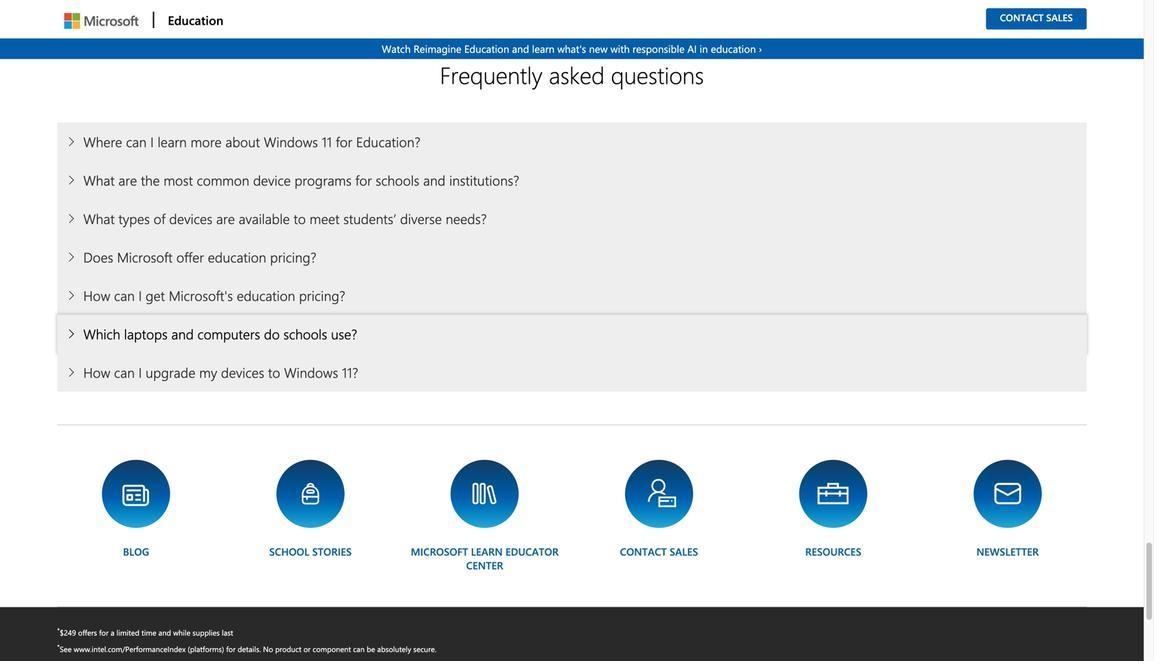 Task type: describe. For each thing, give the bounding box(es) containing it.
devices inside how can i upgrade my devices to windows 11? "dropdown button"
[[221, 363, 264, 382]]

resources link
[[798, 459, 869, 560]]

more
[[191, 133, 222, 151]]

meet
[[310, 209, 340, 228]]

asked
[[549, 59, 605, 90]]

stories
[[312, 545, 352, 559]]

learn inside dropdown button
[[158, 133, 187, 151]]

resources
[[806, 545, 862, 559]]

what for what are the most common device programs for schools and institutions?
[[83, 171, 115, 189]]

how for how can i upgrade my devices to windows 11?
[[83, 363, 110, 382]]

microsoft
[[117, 248, 173, 266]]

students'
[[344, 209, 397, 228]]

0 vertical spatial learn
[[532, 42, 555, 56]]

0 vertical spatial sales
[[1047, 11, 1073, 24]]

schools inside dropdown button
[[284, 325, 327, 343]]

1 horizontal spatial are
[[216, 209, 235, 228]]

where can i learn more about windows 11 for education?
[[83, 133, 421, 151]]

* $249 offers for a limited time and while supplies last * see www.intel.com/performanceindex (platforms) for details.  no product or component can be absolutely secure.
[[57, 627, 437, 655]]

how can i upgrade my devices to windows 11? button
[[57, 353, 1087, 392]]

does
[[83, 248, 113, 266]]

which laptops and computers do schools use?
[[83, 325, 357, 343]]

of
[[154, 209, 166, 228]]

watch reimagine education and learn what's new with responsible ai in education ›
[[382, 42, 762, 56]]

to for meet
[[294, 209, 306, 228]]

get
[[146, 286, 165, 305]]

be
[[367, 644, 375, 655]]

for down last
[[226, 644, 236, 655]]

a
[[111, 628, 114, 638]]

and inside dropdown button
[[171, 325, 194, 343]]

microsoftlogo image
[[64, 13, 138, 29]]

time
[[142, 628, 156, 638]]

0 vertical spatial contact
[[1000, 11, 1044, 24]]

what types of devices are available to meet students' diverse needs? button
[[57, 200, 1087, 238]]

how can i get microsoft's education pricing? button
[[57, 276, 1087, 315]]

2 * from the top
[[57, 643, 60, 651]]

0 vertical spatial contact sales
[[1000, 11, 1073, 24]]

how can i get microsoft's education pricing?
[[83, 286, 345, 305]]

does microsoft offer education pricing?
[[83, 248, 317, 266]]

newsletter link
[[972, 459, 1044, 560]]

i for get
[[139, 286, 142, 305]]

can inside * $249 offers for a limited time and while supplies last * see www.intel.com/performanceindex (platforms) for details.  no product or component can be absolutely secure.
[[353, 644, 365, 655]]

laptops
[[124, 325, 168, 343]]

responsible
[[633, 42, 685, 56]]

school
[[269, 545, 309, 559]]

needs?
[[446, 209, 487, 228]]

how for how can i get microsoft's education pricing?
[[83, 286, 110, 305]]

common
[[197, 171, 249, 189]]

0 vertical spatial contact sales link
[[1000, 11, 1073, 24]]

i for learn
[[150, 133, 154, 151]]

2 vertical spatial education
[[237, 286, 295, 305]]

device
[[253, 171, 291, 189]]

www.intel.com/performanceindex
[[74, 644, 186, 655]]

which
[[83, 325, 120, 343]]

›
[[759, 42, 762, 56]]

for right the 11 at the left top
[[336, 133, 352, 151]]

types
[[118, 209, 150, 228]]

how can i upgrade my devices to windows 11?
[[83, 363, 358, 382]]

where
[[83, 133, 122, 151]]

$249
[[60, 628, 76, 638]]

for up the students'
[[355, 171, 372, 189]]

watch
[[382, 42, 411, 56]]

what are the most common device programs for schools and institutions? button
[[57, 161, 1087, 200]]

secure.
[[413, 644, 437, 655]]

what are the most common device programs for schools and institutions?
[[83, 171, 520, 189]]

in
[[700, 42, 708, 56]]

no
[[263, 644, 273, 655]]

absolutely
[[377, 644, 411, 655]]

with
[[611, 42, 630, 56]]

center
[[466, 559, 503, 573]]

microsoft
[[411, 545, 468, 559]]

can for learn
[[126, 133, 147, 151]]

0 vertical spatial education
[[711, 42, 756, 56]]

institutions?
[[449, 171, 520, 189]]

computers
[[198, 325, 260, 343]]

details.
[[238, 644, 261, 655]]

education?
[[356, 133, 421, 151]]

or
[[304, 644, 311, 655]]

education link
[[153, 1, 228, 39]]

where can i learn more about windows 11 for education? button
[[57, 123, 1087, 161]]

do
[[264, 325, 280, 343]]

microsoft learn educator center link
[[406, 459, 564, 574]]

limited
[[117, 628, 140, 638]]

1 vertical spatial education
[[208, 248, 266, 266]]

1 vertical spatial contact sales
[[620, 545, 698, 559]]

offers
[[78, 628, 97, 638]]

product
[[275, 644, 302, 655]]

microsoft's
[[169, 286, 233, 305]]

microsoft learn educator center
[[411, 545, 559, 573]]



Task type: vqa. For each thing, say whether or not it's contained in the screenshot.
TYPES
yes



Task type: locate. For each thing, give the bounding box(es) containing it.
1 vertical spatial how
[[83, 363, 110, 382]]

learn left "more"
[[158, 133, 187, 151]]

for left a
[[99, 628, 109, 638]]

learn left what's
[[532, 42, 555, 56]]

contact sales
[[1000, 11, 1073, 24], [620, 545, 698, 559]]

are down common
[[216, 209, 235, 228]]

how down which
[[83, 363, 110, 382]]

0 horizontal spatial contact
[[620, 545, 667, 559]]

are
[[118, 171, 137, 189], [216, 209, 235, 228]]

for
[[336, 133, 352, 151], [355, 171, 372, 189], [99, 628, 109, 638], [226, 644, 236, 655]]

are left the the at the left top
[[118, 171, 137, 189]]

what down the where
[[83, 171, 115, 189]]

1 horizontal spatial contact sales link
[[1000, 11, 1073, 24]]

how inside "dropdown button"
[[83, 363, 110, 382]]

contact sales link
[[1000, 11, 1073, 24], [619, 459, 700, 560]]

learn
[[532, 42, 555, 56], [158, 133, 187, 151]]

and right time
[[159, 628, 171, 638]]

can left get
[[114, 286, 135, 305]]

0 horizontal spatial are
[[118, 171, 137, 189]]

and inside * $249 offers for a limited time and while supplies last * see www.intel.com/performanceindex (platforms) for details.  no product or component can be absolutely secure.
[[159, 628, 171, 638]]

0 horizontal spatial schools
[[284, 325, 327, 343]]

1 horizontal spatial sales
[[1047, 11, 1073, 24]]

school stories link
[[268, 459, 353, 560]]

0 vertical spatial windows
[[264, 133, 318, 151]]

0 horizontal spatial to
[[268, 363, 280, 382]]

*
[[57, 627, 60, 635], [57, 643, 60, 651]]

0 vertical spatial to
[[294, 209, 306, 228]]

can left the be
[[353, 644, 365, 655]]

11?
[[342, 363, 358, 382]]

diverse
[[400, 209, 442, 228]]

www.intel.com/performanceindex link
[[74, 644, 186, 655]]

educator
[[506, 545, 559, 559]]

1 horizontal spatial to
[[294, 209, 306, 228]]

can for get
[[114, 286, 135, 305]]

2 how from the top
[[83, 363, 110, 382]]

and inside dropdown button
[[423, 171, 446, 189]]

1 vertical spatial education
[[464, 42, 509, 56]]

0 vertical spatial devices
[[169, 209, 213, 228]]

0 horizontal spatial learn
[[158, 133, 187, 151]]

which laptops and computers do schools use? button
[[57, 315, 1087, 353]]

education inside watch reimagine education and learn what's new with responsible ai in education › link
[[464, 42, 509, 56]]

1 vertical spatial to
[[268, 363, 280, 382]]

schools right do
[[284, 325, 327, 343]]

watch reimagine education and learn what's new with responsible ai in education › link
[[0, 38, 1144, 59]]

0 horizontal spatial devices
[[169, 209, 213, 228]]

school stories
[[269, 545, 352, 559]]

can right the where
[[126, 133, 147, 151]]

schools inside dropdown button
[[376, 171, 420, 189]]

supplies
[[193, 628, 220, 638]]

newsletter
[[977, 545, 1039, 559]]

pricing?
[[270, 248, 317, 266], [299, 286, 345, 305]]

1 horizontal spatial contact
[[1000, 11, 1044, 24]]

* down $249
[[57, 643, 60, 651]]

1 horizontal spatial devices
[[221, 363, 264, 382]]

0 vertical spatial are
[[118, 171, 137, 189]]

education inside education link
[[168, 12, 224, 28]]

how down 'does' on the top left
[[83, 286, 110, 305]]

0 horizontal spatial education
[[168, 12, 224, 28]]

1 horizontal spatial contact sales
[[1000, 11, 1073, 24]]

ai
[[688, 42, 697, 56]]

pricing? down what types of devices are available to meet students' diverse needs?
[[270, 248, 317, 266]]

devices inside what types of devices are available to meet students' diverse needs? dropdown button
[[169, 209, 213, 228]]

i inside "dropdown button"
[[139, 363, 142, 382]]

to down do
[[268, 363, 280, 382]]

can for upgrade
[[114, 363, 135, 382]]

0 vertical spatial schools
[[376, 171, 420, 189]]

0 horizontal spatial contact sales
[[620, 545, 698, 559]]

1 vertical spatial devices
[[221, 363, 264, 382]]

and up diverse
[[423, 171, 446, 189]]

windows inside dropdown button
[[264, 133, 318, 151]]

i left get
[[139, 286, 142, 305]]

0 horizontal spatial sales
[[670, 545, 698, 559]]

1 vertical spatial sales
[[670, 545, 698, 559]]

0 vertical spatial what
[[83, 171, 115, 189]]

frequently
[[440, 59, 543, 90]]

devices
[[169, 209, 213, 228], [221, 363, 264, 382]]

1 vertical spatial are
[[216, 209, 235, 228]]

contact
[[1000, 11, 1044, 24], [620, 545, 667, 559]]

windows inside "dropdown button"
[[284, 363, 338, 382]]

1 vertical spatial pricing?
[[299, 286, 345, 305]]

the
[[141, 171, 160, 189]]

about
[[226, 133, 260, 151]]

what
[[83, 171, 115, 189], [83, 209, 115, 228]]

1 horizontal spatial schools
[[376, 171, 420, 189]]

1 how from the top
[[83, 286, 110, 305]]

to left meet at the left
[[294, 209, 306, 228]]

and up the frequently
[[512, 42, 529, 56]]

my
[[199, 363, 217, 382]]

reimagine
[[414, 42, 462, 56]]

what types of devices are available to meet students' diverse needs?
[[83, 209, 487, 228]]

(platforms)
[[188, 644, 224, 655]]

0 vertical spatial i
[[150, 133, 154, 151]]

and
[[512, 42, 529, 56], [423, 171, 446, 189], [171, 325, 194, 343], [159, 628, 171, 638]]

i
[[150, 133, 154, 151], [139, 286, 142, 305], [139, 363, 142, 382]]

what for what types of devices are available to meet students' diverse needs?
[[83, 209, 115, 228]]

education left ›
[[711, 42, 756, 56]]

most
[[164, 171, 193, 189]]

1 horizontal spatial learn
[[532, 42, 555, 56]]

component
[[313, 644, 351, 655]]

1 vertical spatial schools
[[284, 325, 327, 343]]

offer
[[176, 248, 204, 266]]

to for windows
[[268, 363, 280, 382]]

0 vertical spatial *
[[57, 627, 60, 635]]

0 vertical spatial pricing?
[[270, 248, 317, 266]]

to inside dropdown button
[[294, 209, 306, 228]]

11
[[322, 133, 332, 151]]

how
[[83, 286, 110, 305], [83, 363, 110, 382]]

schools
[[376, 171, 420, 189], [284, 325, 327, 343]]

last
[[222, 628, 233, 638]]

education up do
[[237, 286, 295, 305]]

frequently asked questions
[[440, 59, 704, 90]]

devices right of
[[169, 209, 213, 228]]

programs
[[295, 171, 352, 189]]

0 vertical spatial education
[[168, 12, 224, 28]]

1 what from the top
[[83, 171, 115, 189]]

2 what from the top
[[83, 209, 115, 228]]

windows left 11?
[[284, 363, 338, 382]]

see
[[60, 644, 72, 655]]

i left the upgrade
[[139, 363, 142, 382]]

while
[[173, 628, 191, 638]]

1 horizontal spatial education
[[464, 42, 509, 56]]

1 vertical spatial contact
[[620, 545, 667, 559]]

questions
[[611, 59, 704, 90]]

available
[[239, 209, 290, 228]]

what left types
[[83, 209, 115, 228]]

schools down education?
[[376, 171, 420, 189]]

new
[[589, 42, 608, 56]]

education
[[711, 42, 756, 56], [208, 248, 266, 266], [237, 286, 295, 305]]

blog
[[123, 545, 149, 559]]

learn
[[471, 545, 503, 559]]

what's
[[558, 42, 586, 56]]

devices right my at the bottom left of the page
[[221, 363, 264, 382]]

does microsoft offer education pricing? button
[[57, 238, 1087, 276]]

to inside "dropdown button"
[[268, 363, 280, 382]]

1 * from the top
[[57, 627, 60, 635]]

1 vertical spatial windows
[[284, 363, 338, 382]]

2 vertical spatial i
[[139, 363, 142, 382]]

1 vertical spatial learn
[[158, 133, 187, 151]]

upgrade
[[146, 363, 196, 382]]

education up how can i get microsoft's education pricing?
[[208, 248, 266, 266]]

* up see
[[57, 627, 60, 635]]

windows left the 11 at the left top
[[264, 133, 318, 151]]

0 horizontal spatial contact sales link
[[619, 459, 700, 560]]

1 vertical spatial *
[[57, 643, 60, 651]]

1 vertical spatial what
[[83, 209, 115, 228]]

0 vertical spatial how
[[83, 286, 110, 305]]

sales
[[1047, 11, 1073, 24], [670, 545, 698, 559]]

can
[[126, 133, 147, 151], [114, 286, 135, 305], [114, 363, 135, 382], [353, 644, 365, 655]]

use?
[[331, 325, 357, 343]]

1 vertical spatial i
[[139, 286, 142, 305]]

i up the the at the left top
[[150, 133, 154, 151]]

can inside "dropdown button"
[[114, 363, 135, 382]]

i for upgrade
[[139, 363, 142, 382]]

how inside dropdown button
[[83, 286, 110, 305]]

and right the laptops
[[171, 325, 194, 343]]

can down the laptops
[[114, 363, 135, 382]]

pricing? up use? on the left of page
[[299, 286, 345, 305]]

blog link
[[100, 459, 172, 560]]

1 vertical spatial contact sales link
[[619, 459, 700, 560]]



